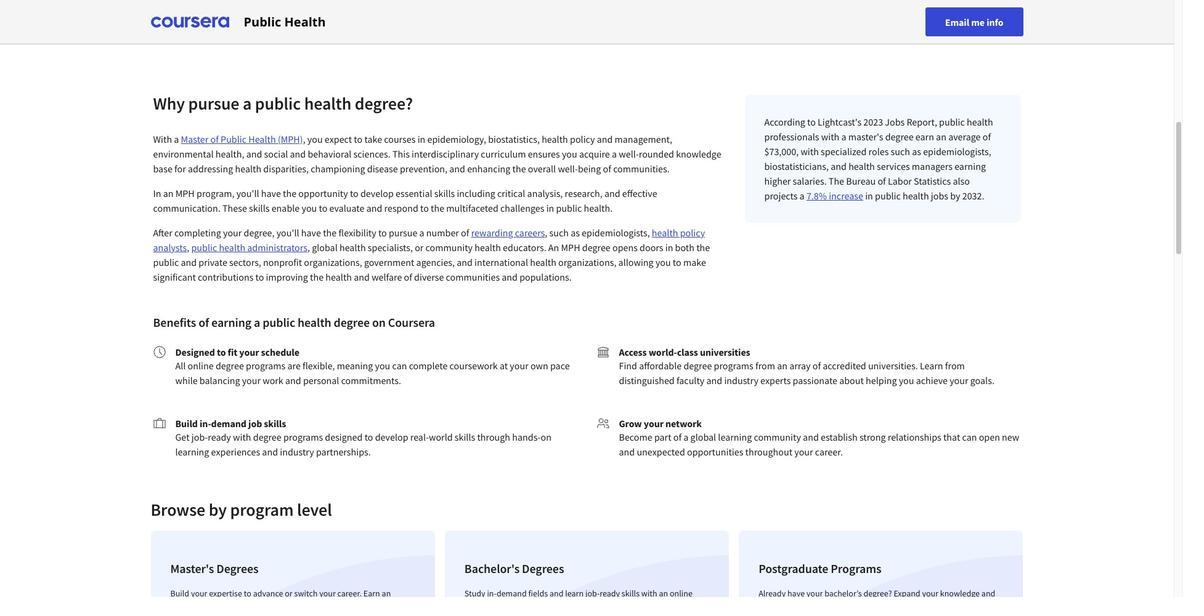 Task type: vqa. For each thing, say whether or not it's contained in the screenshot.
the Access
yes



Task type: locate. For each thing, give the bounding box(es) containing it.
degrees right master's
[[216, 561, 259, 577]]

skills right world
[[455, 431, 475, 444]]

1 vertical spatial learning
[[175, 446, 209, 459]]

policy up the both at the right top of the page
[[680, 227, 705, 239]]

0 vertical spatial earning
[[955, 160, 986, 173]]

with
[[821, 131, 840, 143], [801, 145, 819, 158], [233, 431, 251, 444]]

industry left partnerships.
[[280, 446, 314, 459]]

in down bureau
[[865, 190, 873, 202]]

degree down fit
[[216, 360, 244, 372]]

with up experiences
[[233, 431, 251, 444]]

0 horizontal spatial global
[[312, 242, 338, 254]]

1 vertical spatial policy
[[680, 227, 705, 239]]

to down sectors,
[[255, 271, 264, 283]]

to left take
[[354, 133, 362, 145]]

global down evaluate
[[312, 242, 338, 254]]

allowing
[[618, 256, 654, 269]]

1 vertical spatial earning
[[211, 315, 252, 330]]

grow
[[619, 418, 642, 430]]

being
[[578, 163, 601, 175]]

and up the the
[[831, 160, 847, 173]]

1 horizontal spatial with
[[801, 145, 819, 158]]

you down 'universities.'
[[899, 375, 914, 387]]

1 vertical spatial industry
[[280, 446, 314, 459]]

1 horizontal spatial can
[[962, 431, 977, 444]]

behavioral
[[308, 148, 351, 160]]

on inside build in-demand job skills get job-ready with degree programs designed to develop real-world skills through hands-on learning experiences and industry partnerships.
[[541, 431, 552, 444]]

challenges
[[500, 202, 544, 214]]

and down the "interdisciplinary" at the left
[[449, 163, 465, 175]]

benefits of earning a public health degree on coursera
[[153, 315, 435, 330]]

, down completing
[[187, 242, 189, 254]]

have up enable
[[261, 187, 281, 200]]

health up flexible,
[[298, 315, 331, 330]]

have for flexibility
[[301, 227, 321, 239]]

with down lightcast's at right top
[[821, 131, 840, 143]]

public inside in an mph program, you'll have the opportunity to develop essential skills including critical analysis, research, and effective communication. these skills enable you to evaluate and respond to the multifaceted challenges in public health.
[[556, 202, 582, 214]]

welfare
[[372, 271, 402, 283]]

0 vertical spatial develop
[[360, 187, 394, 200]]

1 horizontal spatial community
[[754, 431, 801, 444]]

you left acquire
[[562, 148, 577, 160]]

an inside "according to lightcast's 2023 jobs report, public health professionals with a master's degree earn an average of $73,000, with specialized roles such as epidemiologists, biostatisticians, and health services managers earning higher salaries. the bureau of labor statistics also projects a"
[[936, 131, 947, 143]]

0 horizontal spatial community
[[426, 242, 473, 254]]

0 vertical spatial pursue
[[188, 92, 239, 115]]

0 horizontal spatial mph
[[175, 187, 195, 200]]

1 horizontal spatial well-
[[619, 148, 639, 160]]

1 vertical spatial well-
[[558, 163, 578, 175]]

an right in
[[163, 187, 173, 200]]

public
[[244, 13, 281, 30], [221, 133, 247, 145]]

health right the go to degree
[[284, 13, 326, 30]]

public health administrators link
[[191, 242, 308, 254]]

0 horizontal spatial with
[[233, 431, 251, 444]]

your left goals. on the right bottom of page
[[950, 375, 969, 387]]

and right faculty
[[707, 375, 722, 387]]

well-
[[619, 148, 639, 160], [558, 163, 578, 175]]

1 horizontal spatial global
[[691, 431, 716, 444]]

earning up fit
[[211, 315, 252, 330]]

organizations, down 'an' at the top left
[[558, 256, 617, 269]]

2032.
[[962, 190, 984, 202]]

1 horizontal spatial pursue
[[389, 227, 417, 239]]

and inside "according to lightcast's 2023 jobs report, public health professionals with a master's degree earn an average of $73,000, with specialized roles such as epidemiologists, biostatisticians, and health services managers earning higher salaries. the bureau of labor statistics also projects a"
[[831, 160, 847, 173]]

passionate
[[793, 375, 838, 387]]

completing
[[174, 227, 221, 239]]

you'll inside in an mph program, you'll have the opportunity to develop essential skills including critical analysis, research, and effective communication. these skills enable you to evaluate and respond to the multifaceted challenges in public health.
[[236, 187, 259, 200]]

you'll for program,
[[236, 187, 259, 200]]

1 vertical spatial can
[[962, 431, 977, 444]]

access world-class universities find affordable degree programs from an array of accredited universities. learn from distinguished faculty and industry experts passionate about helping you achieve your goals.
[[619, 346, 995, 387]]

1 horizontal spatial policy
[[680, 227, 705, 239]]

1 vertical spatial public
[[221, 133, 247, 145]]

faculty
[[677, 375, 705, 387]]

,
[[303, 133, 305, 145], [545, 227, 547, 239], [187, 242, 189, 254], [308, 242, 310, 254]]

0 vertical spatial such
[[891, 145, 910, 158]]

acquire
[[579, 148, 610, 160]]

1 vertical spatial epidemiologists,
[[582, 227, 650, 239]]

2 horizontal spatial with
[[821, 131, 840, 143]]

0 vertical spatial industry
[[724, 375, 759, 387]]

prevention,
[[400, 163, 447, 175]]

lightcast's
[[818, 116, 862, 128]]

programs
[[246, 360, 286, 372], [714, 360, 754, 372], [283, 431, 323, 444]]

achieve
[[916, 375, 948, 387]]

0 vertical spatial global
[[312, 242, 338, 254]]

0 horizontal spatial have
[[261, 187, 281, 200]]

health.
[[584, 202, 613, 214]]

1 horizontal spatial earning
[[955, 160, 986, 173]]

pursue up with a master of public health (mph)
[[188, 92, 239, 115]]

0 vertical spatial on
[[372, 315, 386, 330]]

0 horizontal spatial you'll
[[236, 187, 259, 200]]

online
[[188, 360, 214, 372]]

in inside , you expect to take courses in epidemiology, biostatistics, health policy and management, environmental health, and social and behavioral sciences. this interdisciplinary curriculum ensures you acquire a well-rounded knowledge base for addressing health disparities, championing disease prevention, and enhancing the overall well-being of communities.
[[418, 133, 425, 145]]

including
[[457, 187, 495, 200]]

0 horizontal spatial can
[[392, 360, 407, 372]]

0 vertical spatial by
[[950, 190, 960, 202]]

learning down job- on the bottom left of the page
[[175, 446, 209, 459]]

learning inside grow your network become part of a global learning community and establish strong relationships that can open new and unexpected opportunities throughout your career.
[[718, 431, 752, 444]]

1 vertical spatial global
[[691, 431, 716, 444]]

also
[[953, 175, 970, 187]]

higher
[[764, 175, 791, 187]]

on right through
[[541, 431, 552, 444]]

0 horizontal spatial epidemiologists,
[[582, 227, 650, 239]]

and down master of public health (mph) link
[[246, 148, 262, 160]]

1 vertical spatial mph
[[561, 242, 580, 254]]

0 horizontal spatial degrees
[[216, 561, 259, 577]]

0 vertical spatial public
[[244, 13, 281, 30]]

public up health,
[[221, 133, 247, 145]]

, you expect to take courses in epidemiology, biostatistics, health policy and management, environmental health, and social and behavioral sciences. this interdisciplinary curriculum ensures you acquire a well-rounded knowledge base for addressing health disparities, championing disease prevention, and enhancing the overall well-being of communities.
[[153, 133, 721, 175]]

the
[[512, 163, 526, 175], [283, 187, 297, 200], [431, 202, 444, 214], [323, 227, 337, 239], [696, 242, 710, 254], [310, 271, 324, 283]]

1 horizontal spatial by
[[950, 190, 960, 202]]

1 horizontal spatial mph
[[561, 242, 580, 254]]

mph
[[175, 187, 195, 200], [561, 242, 580, 254]]

2 horizontal spatial an
[[936, 131, 947, 143]]

an right earn
[[936, 131, 947, 143]]

the up enable
[[283, 187, 297, 200]]

degree down job
[[253, 431, 281, 444]]

take
[[364, 133, 382, 145]]

0 horizontal spatial earning
[[211, 315, 252, 330]]

list containing master's degrees
[[146, 526, 1028, 598]]

1 horizontal spatial such
[[891, 145, 910, 158]]

1 vertical spatial such
[[549, 227, 569, 239]]

an
[[936, 131, 947, 143], [163, 187, 173, 200], [777, 360, 788, 372]]

0 horizontal spatial as
[[571, 227, 580, 239]]

, up 'improving'
[[308, 242, 310, 254]]

the inside , you expect to take courses in epidemiology, biostatistics, health policy and management, environmental health, and social and behavioral sciences. this interdisciplinary curriculum ensures you acquire a well-rounded knowledge base for addressing health disparities, championing disease prevention, and enhancing the overall well-being of communities.
[[512, 163, 526, 175]]

programs down universities
[[714, 360, 754, 372]]

flexibility
[[339, 227, 376, 239]]

can
[[392, 360, 407, 372], [962, 431, 977, 444]]

, left expect
[[303, 133, 305, 145]]

well- up communities.
[[619, 148, 639, 160]]

0 horizontal spatial organizations,
[[304, 256, 362, 269]]

level
[[297, 499, 332, 521]]

affordable
[[639, 360, 682, 372]]

health up the social at the left top
[[248, 133, 276, 145]]

1 vertical spatial by
[[209, 499, 227, 521]]

health
[[284, 13, 326, 30], [248, 133, 276, 145]]

interdisciplinary
[[412, 148, 479, 160]]

as down earn
[[912, 145, 921, 158]]

1 horizontal spatial learning
[[718, 431, 752, 444]]

and right experiences
[[262, 446, 278, 459]]

expect
[[325, 133, 352, 145]]

and up communities
[[457, 256, 473, 269]]

0 vertical spatial you'll
[[236, 187, 259, 200]]

why pursue a public health degree?
[[153, 92, 413, 115]]

0 vertical spatial epidemiologists,
[[923, 145, 991, 158]]

to down the both at the right top of the page
[[673, 256, 681, 269]]

1 horizontal spatial degrees
[[522, 561, 564, 577]]

can right that
[[962, 431, 977, 444]]

1 degrees from the left
[[216, 561, 259, 577]]

average
[[949, 131, 981, 143]]

degrees for master's degrees
[[216, 561, 259, 577]]

1 from from the left
[[756, 360, 775, 372]]

mph inside in an mph program, you'll have the opportunity to develop essential skills including critical analysis, research, and effective communication. these skills enable you to evaluate and respond to the multifaceted challenges in public health.
[[175, 187, 195, 200]]

you down the doors
[[656, 256, 671, 269]]

2 vertical spatial with
[[233, 431, 251, 444]]

policy inside , you expect to take courses in epidemiology, biostatistics, health policy and management, environmental health, and social and behavioral sciences. this interdisciplinary curriculum ensures you acquire a well-rounded knowledge base for addressing health disparities, championing disease prevention, and enhancing the overall well-being of communities.
[[570, 133, 595, 145]]

your
[[223, 227, 242, 239], [239, 346, 259, 359], [510, 360, 529, 372], [242, 375, 261, 387], [950, 375, 969, 387], [644, 418, 664, 430], [795, 446, 813, 459]]

0 vertical spatial learning
[[718, 431, 752, 444]]

make
[[683, 256, 706, 269]]

the up make
[[696, 242, 710, 254]]

health up the doors
[[652, 227, 678, 239]]

1 vertical spatial on
[[541, 431, 552, 444]]

earning up also
[[955, 160, 986, 173]]

programs inside designed to fit your schedule all online degree programs are flexible, meaning you can complete coursework at your own pace while balancing your work and personal commitments.
[[246, 360, 286, 372]]

from
[[756, 360, 775, 372], [945, 360, 965, 372]]

career.
[[815, 446, 843, 459]]

of up passionate
[[813, 360, 821, 372]]

with inside build in-demand job skills get job-ready with degree programs designed to develop real-world skills through hands-on learning experiences and industry partnerships.
[[233, 431, 251, 444]]

0 horizontal spatial an
[[163, 187, 173, 200]]

as inside "according to lightcast's 2023 jobs report, public health professionals with a master's degree earn an average of $73,000, with specialized roles such as epidemiologists, biostatisticians, and health services managers earning higher salaries. the bureau of labor statistics also projects a"
[[912, 145, 921, 158]]

health,
[[216, 148, 244, 160]]

degree inside access world-class universities find affordable degree programs from an array of accredited universities. learn from distinguished faculty and industry experts passionate about helping you achieve your goals.
[[684, 360, 712, 372]]

of inside , you expect to take courses in epidemiology, biostatistics, health policy and management, environmental health, and social and behavioral sciences. this interdisciplinary curriculum ensures you acquire a well-rounded knowledge base for addressing health disparities, championing disease prevention, and enhancing the overall well-being of communities.
[[603, 163, 611, 175]]

list
[[146, 526, 1028, 598]]

according to lightcast's 2023 jobs report, public health professionals with a master's degree earn an average of $73,000, with specialized roles such as epidemiologists, biostatisticians, and health services managers earning higher salaries. the bureau of labor statistics also projects a
[[764, 116, 993, 202]]

public up the schedule
[[263, 315, 295, 330]]

well- right overall at the top of page
[[558, 163, 578, 175]]

1 horizontal spatial health
[[284, 13, 326, 30]]

0 horizontal spatial pursue
[[188, 92, 239, 115]]

strong
[[860, 431, 886, 444]]

on
[[372, 315, 386, 330], [541, 431, 552, 444]]

develop left the real-
[[375, 431, 408, 444]]

and up health.
[[605, 187, 620, 200]]

and inside build in-demand job skills get job-ready with degree programs designed to develop real-world skills through hands-on learning experiences and industry partnerships.
[[262, 446, 278, 459]]

in an mph program, you'll have the opportunity to develop essential skills including critical analysis, research, and effective communication. these skills enable you to evaluate and respond to the multifaceted challenges in public health.
[[153, 187, 657, 214]]

0 horizontal spatial learning
[[175, 446, 209, 459]]

1 horizontal spatial as
[[912, 145, 921, 158]]

bachelor's
[[465, 561, 520, 577]]

an inside in an mph program, you'll have the opportunity to develop essential skills including critical analysis, research, and effective communication. these skills enable you to evaluate and respond to the multifaceted challenges in public health.
[[163, 187, 173, 200]]

open
[[979, 431, 1000, 444]]

programs up work
[[246, 360, 286, 372]]

1 horizontal spatial an
[[777, 360, 788, 372]]

curriculum
[[481, 148, 526, 160]]

0 vertical spatial as
[[912, 145, 921, 158]]

0 vertical spatial with
[[821, 131, 840, 143]]

0 horizontal spatial by
[[209, 499, 227, 521]]

new
[[1002, 431, 1020, 444]]

, for , public health administrators
[[187, 242, 189, 254]]

and left respond
[[366, 202, 382, 214]]

0 horizontal spatial from
[[756, 360, 775, 372]]

community inside , global health specialists, or community health educators. an mph degree opens doors in both the public and private sectors, nonprofit organizations, government agencies, and international health organizations, allowing you to make significant contributions to improving the health and welfare of diverse communities and populations.
[[426, 242, 473, 254]]

1 vertical spatial with
[[801, 145, 819, 158]]

earning
[[955, 160, 986, 173], [211, 315, 252, 330]]

0 vertical spatial have
[[261, 187, 281, 200]]

and left welfare at left
[[354, 271, 370, 283]]

1 vertical spatial you'll
[[277, 227, 299, 239]]

1 vertical spatial community
[[754, 431, 801, 444]]

schedule
[[261, 346, 299, 359]]

real-
[[410, 431, 429, 444]]

accredited
[[823, 360, 866, 372]]

have inside in an mph program, you'll have the opportunity to develop essential skills including critical analysis, research, and effective communication. these skills enable you to evaluate and respond to the multifaceted challenges in public health.
[[261, 187, 281, 200]]

1 vertical spatial develop
[[375, 431, 408, 444]]

1 horizontal spatial on
[[541, 431, 552, 444]]

, inside , you expect to take courses in epidemiology, biostatistics, health policy and management, environmental health, and social and behavioral sciences. this interdisciplinary curriculum ensures you acquire a well-rounded knowledge base for addressing health disparities, championing disease prevention, and enhancing the overall well-being of communities.
[[303, 133, 305, 145]]

0 vertical spatial mph
[[175, 187, 195, 200]]

industry down universities
[[724, 375, 759, 387]]

develop inside build in-demand job skills get job-ready with degree programs designed to develop real-world skills through hands-on learning experiences and industry partnerships.
[[375, 431, 408, 444]]

0 vertical spatial can
[[392, 360, 407, 372]]

email me info button
[[925, 7, 1023, 36]]

programs inside access world-class universities find affordable degree programs from an array of accredited universities. learn from distinguished faculty and industry experts passionate about helping you achieve your goals.
[[714, 360, 754, 372]]

have for opportunity
[[261, 187, 281, 200]]

0 vertical spatial policy
[[570, 133, 595, 145]]

1 horizontal spatial industry
[[724, 375, 759, 387]]

1 horizontal spatial from
[[945, 360, 965, 372]]

degrees right bachelor's
[[522, 561, 564, 577]]

public up average
[[939, 116, 965, 128]]

0 horizontal spatial policy
[[570, 133, 595, 145]]

and down are
[[285, 375, 301, 387]]

1 horizontal spatial organizations,
[[558, 256, 617, 269]]

1 vertical spatial health
[[248, 133, 276, 145]]

community inside grow your network become part of a global learning community and establish strong relationships that can open new and unexpected opportunities throughout your career.
[[754, 431, 801, 444]]

0 vertical spatial an
[[936, 131, 947, 143]]

0 horizontal spatial such
[[549, 227, 569, 239]]

after
[[153, 227, 172, 239]]

go
[[220, 15, 231, 27]]

1 horizontal spatial epidemiologists,
[[923, 145, 991, 158]]

0 horizontal spatial industry
[[280, 446, 314, 459]]

2 organizations, from the left
[[558, 256, 617, 269]]

have up administrators
[[301, 227, 321, 239]]

1 vertical spatial an
[[163, 187, 173, 200]]

public right "go" at the top
[[244, 13, 281, 30]]

of left diverse
[[404, 271, 412, 283]]

health down health,
[[235, 163, 261, 175]]

from right learn
[[945, 360, 965, 372]]

public inside , global health specialists, or community health educators. an mph degree opens doors in both the public and private sectors, nonprofit organizations, government agencies, and international health organizations, allowing you to make significant contributions to improving the health and welfare of diverse communities and populations.
[[153, 256, 179, 269]]

epidemiologists, up 'opens'
[[582, 227, 650, 239]]

degree right "go" at the top
[[244, 15, 274, 27]]

opportunity
[[298, 187, 348, 200]]

0 horizontal spatial health
[[248, 133, 276, 145]]

ready
[[208, 431, 231, 444]]

ensures
[[528, 148, 560, 160]]

, inside , global health specialists, or community health educators. an mph degree opens doors in both the public and private sectors, nonprofit organizations, government agencies, and international health organizations, allowing you to make significant contributions to improving the health and welfare of diverse communities and populations.
[[308, 242, 310, 254]]

analysis,
[[527, 187, 563, 200]]

of right master
[[210, 133, 219, 145]]

you inside , global health specialists, or community health educators. an mph degree opens doors in both the public and private sectors, nonprofit organizations, government agencies, and international health organizations, allowing you to make significant contributions to improving the health and welfare of diverse communities and populations.
[[656, 256, 671, 269]]

pursue up specialists,
[[389, 227, 417, 239]]

1 vertical spatial as
[[571, 227, 580, 239]]

to inside designed to fit your schedule all online degree programs are flexible, meaning you can complete coursework at your own pace while balancing your work and personal commitments.
[[217, 346, 226, 359]]

mph right 'an' at the top left
[[561, 242, 580, 254]]

of right part
[[673, 431, 682, 444]]

learning up opportunities
[[718, 431, 752, 444]]

learning
[[718, 431, 752, 444], [175, 446, 209, 459]]

the down curriculum
[[512, 163, 526, 175]]

1 organizations, from the left
[[304, 256, 362, 269]]

policy inside health policy analysts
[[680, 227, 705, 239]]

2 degrees from the left
[[522, 561, 564, 577]]

0 vertical spatial community
[[426, 242, 473, 254]]

1 horizontal spatial you'll
[[277, 227, 299, 239]]

of right 'being'
[[603, 163, 611, 175]]

the
[[829, 175, 844, 187]]

find
[[619, 360, 637, 372]]

such up services
[[891, 145, 910, 158]]

2023
[[864, 116, 883, 128]]

a
[[243, 92, 252, 115], [841, 131, 846, 143], [174, 133, 179, 145], [612, 148, 617, 160], [800, 190, 805, 202], [419, 227, 424, 239], [254, 315, 260, 330], [684, 431, 689, 444]]

in right "courses" on the left of the page
[[418, 133, 425, 145]]

organizations,
[[304, 256, 362, 269], [558, 256, 617, 269]]

earning inside "according to lightcast's 2023 jobs report, public health professionals with a master's degree earn an average of $73,000, with specialized roles such as epidemiologists, biostatisticians, and health services managers earning higher salaries. the bureau of labor statistics also projects a"
[[955, 160, 986, 173]]

2 vertical spatial an
[[777, 360, 788, 372]]

in inside in an mph program, you'll have the opportunity to develop essential skills including critical analysis, research, and effective communication. these skills enable you to evaluate and respond to the multifaceted challenges in public health.
[[546, 202, 554, 214]]

1 horizontal spatial have
[[301, 227, 321, 239]]

your left career.
[[795, 446, 813, 459]]

and up significant
[[181, 256, 197, 269]]

skills
[[434, 187, 455, 200], [249, 202, 270, 214], [264, 418, 286, 430], [455, 431, 475, 444]]

addressing
[[188, 163, 233, 175]]

me
[[971, 16, 985, 28]]

7.8%
[[807, 190, 827, 202]]

managers
[[912, 160, 953, 173]]

by right "jobs" on the right
[[950, 190, 960, 202]]

community down number
[[426, 242, 473, 254]]

careers
[[515, 227, 545, 239]]

you up 'commitments.'
[[375, 360, 390, 372]]

health up expect
[[304, 92, 351, 115]]

knowledge
[[676, 148, 721, 160]]

health up average
[[967, 116, 993, 128]]

such up 'an' at the top left
[[549, 227, 569, 239]]

an up experts
[[777, 360, 788, 372]]

1 vertical spatial have
[[301, 227, 321, 239]]

effective
[[622, 187, 657, 200]]

, global health specialists, or community health educators. an mph degree opens doors in both the public and private sectors, nonprofit organizations, government agencies, and international health organizations, allowing you to make significant contributions to improving the health and welfare of diverse communities and populations.
[[153, 242, 710, 283]]

in inside , global health specialists, or community health educators. an mph degree opens doors in both the public and private sectors, nonprofit organizations, government agencies, and international health organizations, allowing you to make significant contributions to improving the health and welfare of diverse communities and populations.
[[665, 242, 673, 254]]

communities.
[[613, 163, 670, 175]]

7.8% increase link
[[807, 190, 863, 202]]

mph up communication.
[[175, 187, 195, 200]]



Task type: describe. For each thing, give the bounding box(es) containing it.
public up (mph)
[[255, 92, 301, 115]]

grow your network become part of a global learning community and establish strong relationships that can open new and unexpected opportunities throughout your career.
[[619, 418, 1020, 459]]

health down rewarding
[[475, 242, 501, 254]]

designed to fit your schedule all online degree programs are flexible, meaning you can complete coursework at your own pace while balancing your work and personal commitments.
[[175, 346, 570, 387]]

program,
[[197, 187, 234, 200]]

global inside , global health specialists, or community health educators. an mph degree opens doors in both the public and private sectors, nonprofit organizations, government agencies, and international health organizations, allowing you to make significant contributions to improving the health and welfare of diverse communities and populations.
[[312, 242, 338, 254]]

the left flexibility
[[323, 227, 337, 239]]

your up ', public health administrators'
[[223, 227, 242, 239]]

health up sectors,
[[219, 242, 245, 254]]

0 vertical spatial health
[[284, 13, 326, 30]]

programs inside build in-demand job skills get job-ready with degree programs designed to develop real-world skills through hands-on learning experiences and industry partnerships.
[[283, 431, 323, 444]]

2 from from the left
[[945, 360, 965, 372]]

according
[[764, 116, 805, 128]]

degree inside "according to lightcast's 2023 jobs report, public health professionals with a master's degree earn an average of $73,000, with specialized roles such as epidemiologists, biostatisticians, and health services managers earning higher salaries. the bureau of labor statistics also projects a"
[[885, 131, 914, 143]]

and inside access world-class universities find affordable degree programs from an array of accredited universities. learn from distinguished faculty and industry experts passionate about helping you achieve your goals.
[[707, 375, 722, 387]]

roles
[[869, 145, 889, 158]]

you inside designed to fit your schedule all online degree programs are flexible, meaning you can complete coursework at your own pace while balancing your work and personal commitments.
[[375, 360, 390, 372]]

number
[[426, 227, 459, 239]]

degree up meaning
[[334, 315, 370, 330]]

and down international
[[502, 271, 518, 283]]

email me info
[[945, 16, 1004, 28]]

postgraduate
[[759, 561, 829, 577]]

coursera
[[388, 315, 435, 330]]

establish
[[821, 431, 858, 444]]

of inside access world-class universities find affordable degree programs from an array of accredited universities. learn from distinguished faculty and industry experts passionate about helping you achieve your goals.
[[813, 360, 821, 372]]

administrators
[[247, 242, 308, 254]]

programs
[[831, 561, 882, 577]]

multifaceted
[[446, 202, 498, 214]]

health left welfare at left
[[326, 271, 352, 283]]

develop inside in an mph program, you'll have the opportunity to develop essential skills including critical analysis, research, and effective communication. these skills enable you to evaluate and respond to the multifaceted challenges in public health.
[[360, 187, 394, 200]]

master of public health (mph) link
[[181, 133, 303, 145]]

pace
[[550, 360, 570, 372]]

mph inside , global health specialists, or community health educators. an mph degree opens doors in both the public and private sectors, nonprofit organizations, government agencies, and international health organizations, allowing you to make significant contributions to improving the health and welfare of diverse communities and populations.
[[561, 242, 580, 254]]

helping
[[866, 375, 897, 387]]

, for , you expect to take courses in epidemiology, biostatistics, health policy and management, environmental health, and social and behavioral sciences. this interdisciplinary curriculum ensures you acquire a well-rounded knowledge base for addressing health disparities, championing disease prevention, and enhancing the overall well-being of communities.
[[303, 133, 305, 145]]

to inside "according to lightcast's 2023 jobs report, public health professionals with a master's degree earn an average of $73,000, with specialized roles such as epidemiologists, biostatisticians, and health services managers earning higher salaries. the bureau of labor statistics also projects a"
[[807, 116, 816, 128]]

earn
[[916, 131, 934, 143]]

skills right essential
[[434, 187, 455, 200]]

master's degrees
[[170, 561, 259, 577]]

for
[[174, 163, 186, 175]]

can inside designed to fit your schedule all online degree programs are flexible, meaning you can complete coursework at your own pace while balancing your work and personal commitments.
[[392, 360, 407, 372]]

evaluate
[[329, 202, 365, 214]]

learn
[[920, 360, 943, 372]]

in-
[[200, 418, 211, 430]]

health inside health policy analysts
[[652, 227, 678, 239]]

distinguished
[[619, 375, 675, 387]]

class
[[677, 346, 698, 359]]

degree inside designed to fit your schedule all online degree programs are flexible, meaning you can complete coursework at your own pace while balancing your work and personal commitments.
[[216, 360, 244, 372]]

you'll for degree,
[[277, 227, 299, 239]]

public down completing
[[191, 242, 217, 254]]

benefits
[[153, 315, 196, 330]]

diverse
[[414, 271, 444, 283]]

health up bureau
[[849, 160, 875, 173]]

labor
[[888, 175, 912, 187]]

or
[[415, 242, 424, 254]]

your right at at the bottom
[[510, 360, 529, 372]]

to right "go" at the top
[[233, 15, 242, 27]]

a inside grow your network become part of a global learning community and establish strong relationships that can open new and unexpected opportunities throughout your career.
[[684, 431, 689, 444]]

the up number
[[431, 202, 444, 214]]

0 vertical spatial well-
[[619, 148, 639, 160]]

to inside build in-demand job skills get job-ready with degree programs designed to develop real-world skills through hands-on learning experiences and industry partnerships.
[[365, 431, 373, 444]]

of inside grow your network become part of a global learning community and establish strong relationships that can open new and unexpected opportunities throughout your career.
[[673, 431, 682, 444]]

browse
[[151, 499, 205, 521]]

own
[[531, 360, 548, 372]]

balancing
[[200, 375, 240, 387]]

to up evaluate
[[350, 187, 359, 200]]

world
[[429, 431, 453, 444]]

public inside "according to lightcast's 2023 jobs report, public health professionals with a master's degree earn an average of $73,000, with specialized roles such as epidemiologists, biostatisticians, and health services managers earning higher salaries. the bureau of labor statistics also projects a"
[[939, 116, 965, 128]]

(mph)
[[278, 133, 303, 145]]

of right number
[[461, 227, 469, 239]]

epidemiologists, inside "according to lightcast's 2023 jobs report, public health professionals with a master's degree earn an average of $73,000, with specialized roles such as epidemiologists, biostatisticians, and health services managers earning higher salaries. the bureau of labor statistics also projects a"
[[923, 145, 991, 158]]

1 vertical spatial pursue
[[389, 227, 417, 239]]

your inside access world-class universities find affordable degree programs from an array of accredited universities. learn from distinguished faculty and industry experts passionate about helping you achieve your goals.
[[950, 375, 969, 387]]

research,
[[565, 187, 603, 200]]

biostatistics,
[[488, 133, 540, 145]]

array
[[790, 360, 811, 372]]

private
[[199, 256, 227, 269]]

health up populations.
[[530, 256, 556, 269]]

courses
[[384, 133, 416, 145]]

of left labor
[[878, 175, 886, 187]]

unexpected
[[637, 446, 685, 459]]

government
[[364, 256, 414, 269]]

degrees for bachelor's degrees
[[522, 561, 564, 577]]

relationships
[[888, 431, 942, 444]]

your left work
[[242, 375, 261, 387]]

a inside , you expect to take courses in epidemiology, biostatistics, health policy and management, environmental health, and social and behavioral sciences. this interdisciplinary curriculum ensures you acquire a well-rounded knowledge base for addressing health disparities, championing disease prevention, and enhancing the overall well-being of communities.
[[612, 148, 617, 160]]

jobs
[[885, 116, 905, 128]]

to inside , you expect to take courses in epidemiology, biostatistics, health policy and management, environmental health, and social and behavioral sciences. this interdisciplinary curriculum ensures you acquire a well-rounded knowledge base for addressing health disparities, championing disease prevention, and enhancing the overall well-being of communities.
[[354, 133, 362, 145]]

build in-demand job skills get job-ready with degree programs designed to develop real-world skills through hands-on learning experiences and industry partnerships.
[[175, 418, 552, 459]]

with
[[153, 133, 172, 145]]

to down essential
[[420, 202, 429, 214]]

, for , global health specialists, or community health educators. an mph degree opens doors in both the public and private sectors, nonprofit organizations, government agencies, and international health organizations, allowing you to make significant contributions to improving the health and welfare of diverse communities and populations.
[[308, 242, 310, 254]]

enhancing
[[467, 163, 511, 175]]

statistics
[[914, 175, 951, 187]]

you inside access world-class universities find affordable degree programs from an array of accredited universities. learn from distinguished faculty and industry experts passionate about helping you achieve your goals.
[[899, 375, 914, 387]]

enable
[[272, 202, 300, 214]]

and down (mph)
[[290, 148, 306, 160]]

flexible,
[[303, 360, 335, 372]]

you inside in an mph program, you'll have the opportunity to develop essential skills including critical analysis, research, and effective communication. these skills enable you to evaluate and respond to the multifaceted challenges in public health.
[[302, 202, 317, 214]]

of right benefits
[[199, 315, 209, 330]]

health up ensures
[[542, 133, 568, 145]]

build
[[175, 418, 198, 430]]

why
[[153, 92, 185, 115]]

learning inside build in-demand job skills get job-ready with degree programs designed to develop real-world skills through hands-on learning experiences and industry partnerships.
[[175, 446, 209, 459]]

0 horizontal spatial well-
[[558, 163, 578, 175]]

health policy analysts
[[153, 227, 705, 254]]

respond
[[384, 202, 418, 214]]

significant
[[153, 271, 196, 283]]

your up part
[[644, 418, 664, 430]]

biostatisticians,
[[764, 160, 829, 173]]

essential
[[396, 187, 432, 200]]

sciences.
[[353, 148, 391, 160]]

info
[[987, 16, 1004, 28]]

to up specialists,
[[378, 227, 387, 239]]

7.8% increase in public health jobs by 2032.
[[807, 190, 984, 202]]

degree inside build in-demand job skills get job-ready with degree programs designed to develop real-world skills through hands-on learning experiences and industry partnerships.
[[253, 431, 281, 444]]

your right fit
[[239, 346, 259, 359]]

demand
[[211, 418, 246, 430]]

, up educators. at the top
[[545, 227, 547, 239]]

skills right job
[[264, 418, 286, 430]]

0 horizontal spatial on
[[372, 315, 386, 330]]

global inside grow your network become part of a global learning community and establish strong relationships that can open new and unexpected opportunities throughout your career.
[[691, 431, 716, 444]]

industry inside access world-class universities find affordable degree programs from an array of accredited universities. learn from distinguished faculty and industry experts passionate about helping you achieve your goals.
[[724, 375, 759, 387]]

universities
[[700, 346, 750, 359]]

management,
[[615, 133, 672, 145]]

designed
[[325, 431, 363, 444]]

an inside access world-class universities find affordable degree programs from an array of accredited universities. learn from distinguished faculty and industry experts passionate about helping you achieve your goals.
[[777, 360, 788, 372]]

degree inside , global health specialists, or community health educators. an mph degree opens doors in both the public and private sectors, nonprofit organizations, government agencies, and international health organizations, allowing you to make significant contributions to improving the health and welfare of diverse communities and populations.
[[582, 242, 611, 254]]

public health
[[244, 13, 326, 30]]

master
[[181, 133, 209, 145]]

both
[[675, 242, 695, 254]]

these
[[222, 202, 247, 214]]

and up acquire
[[597, 133, 613, 145]]

communication.
[[153, 202, 220, 214]]

opens
[[613, 242, 638, 254]]

partnerships.
[[316, 446, 371, 459]]

industry inside build in-demand job skills get job-ready with degree programs designed to develop real-world skills through hands-on learning experiences and industry partnerships.
[[280, 446, 314, 459]]

and inside designed to fit your schedule all online degree programs are flexible, meaning you can complete coursework at your own pace while balancing your work and personal commitments.
[[285, 375, 301, 387]]

disease
[[367, 163, 398, 175]]

and up career.
[[803, 431, 819, 444]]

base
[[153, 163, 172, 175]]

meaning
[[337, 360, 373, 372]]

can inside grow your network become part of a global learning community and establish strong relationships that can open new and unexpected opportunities throughout your career.
[[962, 431, 977, 444]]

contributions
[[198, 271, 254, 283]]

health policy analysts link
[[153, 227, 705, 254]]

specialized
[[821, 145, 867, 158]]

such inside "according to lightcast's 2023 jobs report, public health professionals with a master's degree earn an average of $73,000, with specialized roles such as epidemiologists, biostatisticians, and health services managers earning higher salaries. the bureau of labor statistics also projects a"
[[891, 145, 910, 158]]

coursera image
[[151, 12, 229, 32]]

of right average
[[983, 131, 991, 143]]

postgraduate programs link
[[739, 531, 1023, 598]]

of inside , global health specialists, or community health educators. an mph degree opens doors in both the public and private sectors, nonprofit organizations, government agencies, and international health organizations, allowing you to make significant contributions to improving the health and welfare of diverse communities and populations.
[[404, 271, 412, 283]]

skills right the "these"
[[249, 202, 270, 214]]

hands-
[[512, 431, 541, 444]]

health down labor
[[903, 190, 929, 202]]

and down the become
[[619, 446, 635, 459]]

public down labor
[[875, 190, 901, 202]]

health down flexibility
[[340, 242, 366, 254]]

to down opportunity
[[319, 202, 327, 214]]

world-
[[649, 346, 677, 359]]

the right 'improving'
[[310, 271, 324, 283]]

you up behavioral
[[307, 133, 323, 145]]



